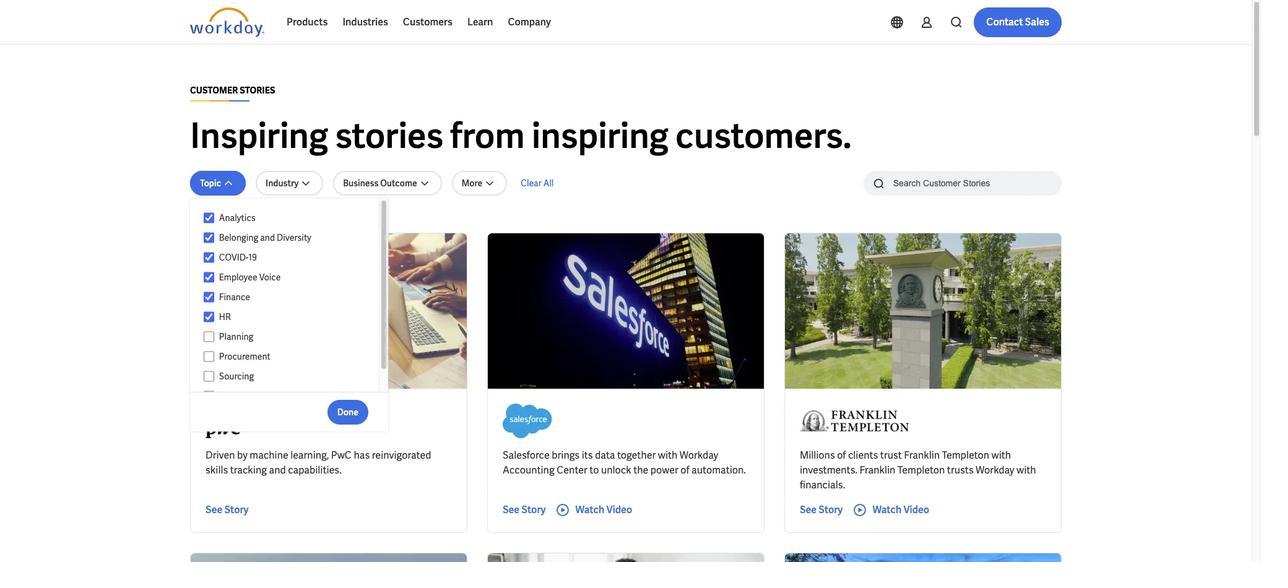 Task type: describe. For each thing, give the bounding box(es) containing it.
customers
[[403, 15, 453, 28]]

story for millions of clients trust franklin templeton with investments. franklin templeton trusts workday with financials.
[[819, 503, 843, 516]]

learn button
[[460, 7, 501, 37]]

accounting
[[503, 464, 555, 477]]

done button
[[327, 400, 368, 424]]

sourcing
[[219, 371, 254, 382]]

reinvigorated
[[372, 449, 431, 462]]

done
[[337, 406, 358, 418]]

analytics link
[[214, 211, 367, 225]]

1 see story from the left
[[206, 503, 249, 516]]

diversity
[[277, 232, 311, 243]]

covid-19 link
[[214, 250, 367, 265]]

machine
[[250, 449, 288, 462]]

workday inside millions of clients trust franklin templeton with investments. franklin templeton trusts workday with financials.
[[976, 464, 1015, 477]]

driven by machine learning, pwc has reinvigorated skills tracking and capabilities.
[[206, 449, 431, 477]]

belonging and diversity link
[[214, 230, 367, 245]]

story for salesforce brings its data together with workday accounting center to unlock the power of automation.
[[522, 503, 546, 516]]

industries
[[343, 15, 388, 28]]

planning link
[[214, 329, 367, 344]]

contact
[[986, 15, 1023, 28]]

clear all button
[[517, 171, 557, 196]]

video for to
[[606, 503, 632, 516]]

watch for center
[[575, 503, 604, 516]]

unlock
[[601, 464, 631, 477]]

learning,
[[291, 449, 329, 462]]

trust
[[880, 449, 902, 462]]

franklin templeton companies, llc image
[[800, 404, 909, 438]]

business outcome
[[343, 178, 417, 189]]

more button
[[452, 171, 507, 196]]

results
[[206, 212, 235, 224]]

power
[[651, 464, 679, 477]]

together
[[617, 449, 656, 462]]

go to the homepage image
[[190, 7, 264, 37]]

brings
[[552, 449, 580, 462]]

inspiring
[[190, 113, 328, 158]]

see for salesforce brings its data together with workday accounting center to unlock the power of automation.
[[503, 503, 520, 516]]

by
[[237, 449, 248, 462]]

Search Customer Stories text field
[[886, 172, 1038, 194]]

voice
[[259, 272, 281, 283]]

employee voice
[[219, 272, 281, 283]]

topic button
[[190, 171, 246, 196]]

procurement
[[219, 351, 270, 362]]

planning
[[219, 331, 253, 342]]

pwc
[[331, 449, 352, 462]]

see story for millions of clients trust franklin templeton with investments. franklin templeton trusts workday with financials.
[[800, 503, 843, 516]]

see story link for millions of clients trust franklin templeton with investments. franklin templeton trusts workday with financials.
[[800, 503, 843, 518]]

industry
[[266, 178, 299, 189]]

1 vertical spatial franklin
[[860, 464, 896, 477]]

all
[[543, 178, 554, 189]]

watch video link for franklin
[[853, 503, 929, 518]]

the
[[633, 464, 648, 477]]

industries button
[[335, 7, 396, 37]]

skills
[[206, 464, 228, 477]]

contact sales
[[986, 15, 1049, 28]]

millions
[[800, 449, 835, 462]]

video for templeton
[[904, 503, 929, 516]]

stories
[[335, 113, 443, 158]]

capabilities.
[[288, 464, 342, 477]]

technology
[[219, 391, 264, 402]]

1 story from the left
[[224, 503, 249, 516]]

employee voice link
[[214, 270, 367, 285]]

center
[[557, 464, 588, 477]]

belonging
[[219, 232, 258, 243]]

clients
[[848, 449, 878, 462]]

483
[[190, 212, 204, 224]]

19
[[248, 252, 257, 263]]

outcome
[[380, 178, 417, 189]]

1 see from the left
[[206, 503, 222, 516]]



Task type: vqa. For each thing, say whether or not it's contained in the screenshot.
'association' within the "Clean Energy Buyers Association" link
no



Task type: locate. For each thing, give the bounding box(es) containing it.
see story link
[[206, 503, 249, 518], [503, 503, 546, 518], [800, 503, 843, 518]]

0 horizontal spatial with
[[658, 449, 678, 462]]

company
[[508, 15, 551, 28]]

see story link down financials.
[[800, 503, 843, 518]]

workday
[[680, 449, 718, 462], [976, 464, 1015, 477]]

0 horizontal spatial workday
[[680, 449, 718, 462]]

automation.
[[692, 464, 746, 477]]

watch video link down to at the bottom of the page
[[556, 503, 632, 518]]

company button
[[501, 7, 558, 37]]

0 horizontal spatial franklin
[[860, 464, 896, 477]]

0 horizontal spatial watch video
[[575, 503, 632, 516]]

1 horizontal spatial of
[[837, 449, 846, 462]]

3 see story link from the left
[[800, 503, 843, 518]]

2 see story from the left
[[503, 503, 546, 516]]

0 vertical spatial and
[[260, 232, 275, 243]]

1 vertical spatial workday
[[976, 464, 1015, 477]]

has
[[354, 449, 370, 462]]

its
[[582, 449, 593, 462]]

products button
[[279, 7, 335, 37]]

1 see story link from the left
[[206, 503, 249, 518]]

salesforce brings its data together with workday accounting center to unlock the power of automation.
[[503, 449, 746, 477]]

0 horizontal spatial see story
[[206, 503, 249, 516]]

see story for salesforce brings its data together with workday accounting center to unlock the power of automation.
[[503, 503, 546, 516]]

see for millions of clients trust franklin templeton with investments. franklin templeton trusts workday with financials.
[[800, 503, 817, 516]]

story down financials.
[[819, 503, 843, 516]]

story down "accounting"
[[522, 503, 546, 516]]

2 see story link from the left
[[503, 503, 546, 518]]

see story down "accounting"
[[503, 503, 546, 516]]

1 horizontal spatial workday
[[976, 464, 1015, 477]]

customer
[[190, 85, 238, 96]]

watch
[[575, 503, 604, 516], [873, 503, 902, 516]]

0 vertical spatial templeton
[[942, 449, 989, 462]]

2 watch from the left
[[873, 503, 902, 516]]

trusts
[[947, 464, 974, 477]]

investments.
[[800, 464, 858, 477]]

belonging and diversity
[[219, 232, 311, 243]]

1 watch video from the left
[[575, 503, 632, 516]]

1 vertical spatial of
[[681, 464, 690, 477]]

clear
[[521, 178, 542, 189]]

see story link down "accounting"
[[503, 503, 546, 518]]

see down "accounting"
[[503, 503, 520, 516]]

1 horizontal spatial franklin
[[904, 449, 940, 462]]

None checkbox
[[204, 212, 214, 224], [204, 311, 214, 323], [204, 371, 214, 382], [204, 391, 214, 402], [204, 212, 214, 224], [204, 311, 214, 323], [204, 371, 214, 382], [204, 391, 214, 402]]

1 watch video link from the left
[[556, 503, 632, 518]]

customer stories
[[190, 85, 275, 96]]

hr
[[219, 311, 231, 323]]

watch video link
[[556, 503, 632, 518], [853, 503, 929, 518]]

finance
[[219, 292, 250, 303]]

story down the tracking
[[224, 503, 249, 516]]

2 horizontal spatial story
[[819, 503, 843, 516]]

2 video from the left
[[904, 503, 929, 516]]

see story
[[206, 503, 249, 516], [503, 503, 546, 516], [800, 503, 843, 516]]

business outcome button
[[333, 171, 442, 196]]

2 horizontal spatial see story
[[800, 503, 843, 516]]

watch video for to
[[575, 503, 632, 516]]

video
[[606, 503, 632, 516], [904, 503, 929, 516]]

pricewaterhousecoopers global licensing services corporation (pwc) image
[[206, 404, 251, 438]]

workday up the automation.
[[680, 449, 718, 462]]

with inside salesforce brings its data together with workday accounting center to unlock the power of automation.
[[658, 449, 678, 462]]

watch video for templeton
[[873, 503, 929, 516]]

0 vertical spatial of
[[837, 449, 846, 462]]

1 horizontal spatial story
[[522, 503, 546, 516]]

1 horizontal spatial see
[[503, 503, 520, 516]]

analytics
[[219, 212, 255, 224]]

financials.
[[800, 479, 845, 492]]

None checkbox
[[204, 232, 214, 243], [204, 252, 214, 263], [204, 272, 214, 283], [204, 292, 214, 303], [204, 331, 214, 342], [204, 351, 214, 362], [204, 232, 214, 243], [204, 252, 214, 263], [204, 272, 214, 283], [204, 292, 214, 303], [204, 331, 214, 342], [204, 351, 214, 362]]

1 horizontal spatial watch
[[873, 503, 902, 516]]

inspiring
[[532, 113, 669, 158]]

finance link
[[214, 290, 367, 305]]

templeton up trusts
[[942, 449, 989, 462]]

from
[[450, 113, 525, 158]]

0 horizontal spatial see story link
[[206, 503, 249, 518]]

data
[[595, 449, 615, 462]]

of
[[837, 449, 846, 462], [681, 464, 690, 477]]

technology link
[[214, 389, 367, 404]]

watch video link down millions of clients trust franklin templeton with investments. franklin templeton trusts workday with financials. in the bottom of the page
[[853, 503, 929, 518]]

workday inside salesforce brings its data together with workday accounting center to unlock the power of automation.
[[680, 449, 718, 462]]

templeton down trust
[[898, 464, 945, 477]]

see story link down the skills
[[206, 503, 249, 518]]

2 horizontal spatial see
[[800, 503, 817, 516]]

3 see from the left
[[800, 503, 817, 516]]

1 horizontal spatial see story link
[[503, 503, 546, 518]]

driven
[[206, 449, 235, 462]]

employee
[[219, 272, 257, 283]]

covid-
[[219, 252, 248, 263]]

1 horizontal spatial watch video link
[[853, 503, 929, 518]]

1 horizontal spatial watch video
[[873, 503, 929, 516]]

of up investments.
[[837, 449, 846, 462]]

franklin right trust
[[904, 449, 940, 462]]

inspiring stories from inspiring customers.
[[190, 113, 852, 158]]

2 see from the left
[[503, 503, 520, 516]]

1 video from the left
[[606, 503, 632, 516]]

tracking
[[230, 464, 267, 477]]

3 story from the left
[[819, 503, 843, 516]]

watch video down to at the bottom of the page
[[575, 503, 632, 516]]

483 results
[[190, 212, 235, 224]]

learn
[[467, 15, 493, 28]]

1 watch from the left
[[575, 503, 604, 516]]

0 horizontal spatial of
[[681, 464, 690, 477]]

0 horizontal spatial see
[[206, 503, 222, 516]]

1 horizontal spatial video
[[904, 503, 929, 516]]

watch for franklin
[[873, 503, 902, 516]]

2 horizontal spatial see story link
[[800, 503, 843, 518]]

1 vertical spatial and
[[269, 464, 286, 477]]

0 horizontal spatial video
[[606, 503, 632, 516]]

clear all
[[521, 178, 554, 189]]

2 story from the left
[[522, 503, 546, 516]]

business
[[343, 178, 379, 189]]

see story down the skills
[[206, 503, 249, 516]]

customers.
[[675, 113, 852, 158]]

more
[[462, 178, 482, 189]]

watch video down millions of clients trust franklin templeton with investments. franklin templeton trusts workday with financials. in the bottom of the page
[[873, 503, 929, 516]]

and inside driven by machine learning, pwc has reinvigorated skills tracking and capabilities.
[[269, 464, 286, 477]]

0 horizontal spatial watch video link
[[556, 503, 632, 518]]

0 vertical spatial franklin
[[904, 449, 940, 462]]

products
[[287, 15, 328, 28]]

sourcing link
[[214, 369, 367, 384]]

1 horizontal spatial see story
[[503, 503, 546, 516]]

3 see story from the left
[[800, 503, 843, 516]]

and down machine
[[269, 464, 286, 477]]

procurement link
[[214, 349, 367, 364]]

watch down millions of clients trust franklin templeton with investments. franklin templeton trusts workday with financials. in the bottom of the page
[[873, 503, 902, 516]]

2 horizontal spatial with
[[1017, 464, 1036, 477]]

franklin
[[904, 449, 940, 462], [860, 464, 896, 477]]

customers button
[[396, 7, 460, 37]]

video down millions of clients trust franklin templeton with investments. franklin templeton trusts workday with financials. in the bottom of the page
[[904, 503, 929, 516]]

video down unlock
[[606, 503, 632, 516]]

0 horizontal spatial watch
[[575, 503, 604, 516]]

see down financials.
[[800, 503, 817, 516]]

workday right trusts
[[976, 464, 1015, 477]]

franklin down trust
[[860, 464, 896, 477]]

salesforce.com image
[[503, 404, 552, 438]]

with
[[658, 449, 678, 462], [992, 449, 1011, 462], [1017, 464, 1036, 477]]

industry button
[[256, 171, 323, 196]]

topic
[[200, 178, 221, 189]]

story
[[224, 503, 249, 516], [522, 503, 546, 516], [819, 503, 843, 516]]

of inside millions of clients trust franklin templeton with investments. franklin templeton trusts workday with financials.
[[837, 449, 846, 462]]

0 vertical spatial workday
[[680, 449, 718, 462]]

of right power
[[681, 464, 690, 477]]

2 watch video link from the left
[[853, 503, 929, 518]]

and
[[260, 232, 275, 243], [269, 464, 286, 477]]

contact sales link
[[974, 7, 1062, 37]]

templeton
[[942, 449, 989, 462], [898, 464, 945, 477]]

watch video link for center
[[556, 503, 632, 518]]

salesforce
[[503, 449, 550, 462]]

stories
[[240, 85, 275, 96]]

1 horizontal spatial with
[[992, 449, 1011, 462]]

and left diversity in the left top of the page
[[260, 232, 275, 243]]

see story link for salesforce brings its data together with workday accounting center to unlock the power of automation.
[[503, 503, 546, 518]]

see story down financials.
[[800, 503, 843, 516]]

0 horizontal spatial story
[[224, 503, 249, 516]]

sales
[[1025, 15, 1049, 28]]

watch down to at the bottom of the page
[[575, 503, 604, 516]]

millions of clients trust franklin templeton with investments. franklin templeton trusts workday with financials.
[[800, 449, 1036, 492]]

1 vertical spatial templeton
[[898, 464, 945, 477]]

covid-19
[[219, 252, 257, 263]]

to
[[590, 464, 599, 477]]

2 watch video from the left
[[873, 503, 929, 516]]

watch video
[[575, 503, 632, 516], [873, 503, 929, 516]]

hr link
[[214, 310, 367, 324]]

see down the skills
[[206, 503, 222, 516]]

of inside salesforce brings its data together with workday accounting center to unlock the power of automation.
[[681, 464, 690, 477]]



